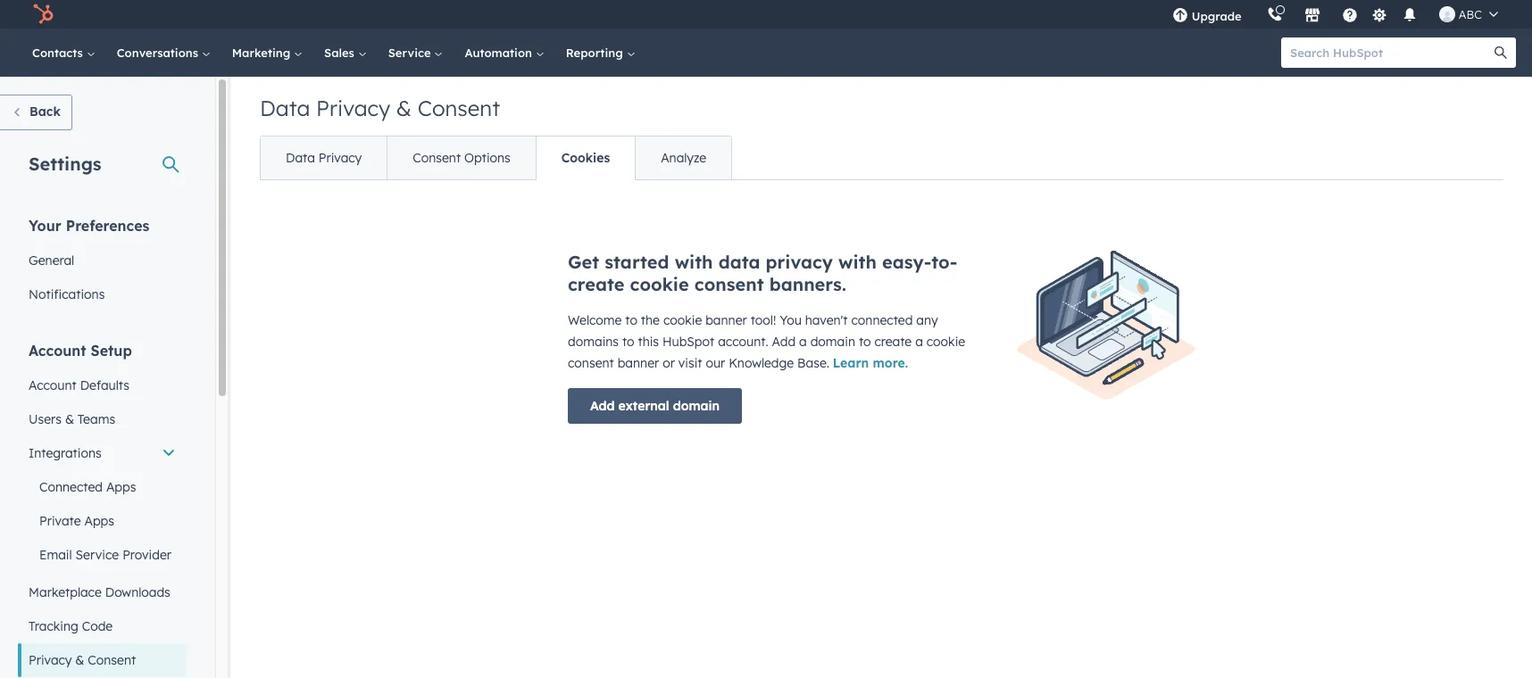Task type: describe. For each thing, give the bounding box(es) containing it.
learn
[[833, 355, 869, 372]]

notifications link
[[18, 278, 187, 312]]

account.
[[718, 334, 769, 350]]

privacy
[[766, 251, 833, 273]]

banners.
[[770, 273, 847, 296]]

privacy for data privacy
[[319, 150, 362, 166]]

learn more.
[[833, 355, 908, 372]]

account defaults
[[29, 378, 129, 394]]

add external domain
[[590, 398, 720, 414]]

reporting link
[[555, 29, 646, 77]]

private apps link
[[18, 505, 187, 539]]

add inside welcome to the cookie banner tool! you haven't connected any domains to this hubspot account. add a domain to create a cookie consent banner or visit our knowledge base.
[[772, 334, 796, 350]]

1 horizontal spatial banner
[[706, 313, 747, 329]]

base.
[[798, 355, 830, 372]]

analyze link
[[635, 137, 732, 180]]

our
[[706, 355, 725, 372]]

welcome to the cookie banner tool! you haven't connected any domains to this hubspot account. add a domain to create a cookie consent banner or visit our knowledge base.
[[568, 313, 966, 372]]

automation link
[[454, 29, 555, 77]]

1 horizontal spatial service
[[388, 46, 434, 60]]

get
[[568, 251, 599, 273]]

data privacy
[[286, 150, 362, 166]]

integrations button
[[18, 437, 187, 471]]

calling icon button
[[1260, 3, 1290, 26]]

your preferences
[[29, 217, 150, 235]]

haven't
[[805, 313, 848, 329]]

users
[[29, 412, 62, 428]]

marketing
[[232, 46, 294, 60]]

add external domain button
[[568, 389, 742, 424]]

this
[[638, 334, 659, 350]]

tracking code link
[[18, 610, 187, 644]]

to left this
[[622, 334, 635, 350]]

tool!
[[751, 313, 776, 329]]

marketing link
[[221, 29, 314, 77]]

tracking code
[[29, 619, 113, 635]]

domain inside button
[[673, 398, 720, 414]]

help button
[[1335, 0, 1365, 29]]

private
[[39, 514, 81, 530]]

tracking
[[29, 619, 78, 635]]

upgrade image
[[1172, 8, 1188, 24]]

account setup
[[29, 342, 132, 360]]

marketplace downloads
[[29, 585, 170, 601]]

brad klo image
[[1439, 6, 1456, 22]]

service inside the account setup element
[[75, 547, 119, 564]]

connected apps link
[[18, 471, 187, 505]]

privacy & consent link
[[18, 644, 187, 678]]

defaults
[[80, 378, 129, 394]]

settings
[[29, 153, 101, 175]]

2 horizontal spatial &
[[396, 95, 412, 121]]

abc button
[[1429, 0, 1509, 29]]

integrations
[[29, 446, 102, 462]]

settings link
[[1369, 5, 1391, 24]]

learn more. link
[[833, 355, 908, 372]]

users & teams
[[29, 412, 115, 428]]

you
[[780, 313, 802, 329]]

abc
[[1459, 7, 1483, 21]]

search button
[[1486, 38, 1516, 68]]

account for account setup
[[29, 342, 86, 360]]

get started with data privacy with easy-to- create cookie consent banners.
[[568, 251, 958, 296]]

create inside get started with data privacy with easy-to- create cookie consent banners.
[[568, 273, 625, 296]]

data for data privacy & consent
[[260, 95, 310, 121]]

external
[[619, 398, 669, 414]]

hubspot link
[[21, 4, 67, 25]]

service link
[[378, 29, 454, 77]]

apps for connected apps
[[106, 480, 136, 496]]

marketplaces image
[[1305, 8, 1321, 24]]

more.
[[873, 355, 908, 372]]

cookies
[[562, 150, 610, 166]]

& for teams
[[65, 412, 74, 428]]

connected apps
[[39, 480, 136, 496]]

marketplace
[[29, 585, 102, 601]]

help image
[[1342, 8, 1358, 24]]

notifications
[[29, 287, 105, 303]]

back
[[29, 104, 61, 120]]

Search HubSpot search field
[[1282, 38, 1500, 68]]

add inside button
[[590, 398, 615, 414]]

knowledge
[[729, 355, 794, 372]]

any
[[917, 313, 938, 329]]

privacy & consent
[[29, 653, 136, 669]]

or
[[663, 355, 675, 372]]

code
[[82, 619, 113, 635]]

contacts link
[[21, 29, 106, 77]]

privacy inside privacy & consent link
[[29, 653, 72, 669]]

connected
[[852, 313, 913, 329]]

account for account defaults
[[29, 378, 77, 394]]

marketplace downloads link
[[18, 576, 187, 610]]

hubspot
[[663, 334, 715, 350]]

preferences
[[66, 217, 150, 235]]

easy-
[[882, 251, 932, 273]]

sales link
[[314, 29, 378, 77]]

conversations
[[117, 46, 202, 60]]

welcome
[[568, 313, 622, 329]]

connected
[[39, 480, 103, 496]]

settings image
[[1372, 8, 1388, 24]]

your
[[29, 217, 61, 235]]

teams
[[78, 412, 115, 428]]

2 with from the left
[[839, 251, 877, 273]]

setup
[[91, 342, 132, 360]]

upgrade
[[1192, 9, 1242, 23]]

notifications image
[[1402, 8, 1418, 24]]

0 vertical spatial consent
[[418, 95, 500, 121]]



Task type: locate. For each thing, give the bounding box(es) containing it.
banner down this
[[618, 355, 659, 372]]

banner
[[706, 313, 747, 329], [618, 355, 659, 372]]

0 vertical spatial create
[[568, 273, 625, 296]]

users & teams link
[[18, 403, 187, 437]]

consent inside get started with data privacy with easy-to- create cookie consent banners.
[[695, 273, 764, 296]]

create up 'more.'
[[875, 334, 912, 350]]

consent inside the account setup element
[[88, 653, 136, 669]]

domain down the haven't
[[811, 334, 856, 350]]

consent
[[695, 273, 764, 296], [568, 355, 614, 372]]

with left easy-
[[839, 251, 877, 273]]

& down service link
[[396, 95, 412, 121]]

0 horizontal spatial consent
[[568, 355, 614, 372]]

started
[[605, 251, 669, 273]]

privacy down 'sales' link
[[316, 95, 390, 121]]

1 horizontal spatial create
[[875, 334, 912, 350]]

1 vertical spatial service
[[75, 547, 119, 564]]

with left data on the top left of page
[[675, 251, 713, 273]]

0 horizontal spatial banner
[[618, 355, 659, 372]]

& for consent
[[75, 653, 84, 669]]

back link
[[0, 95, 72, 130]]

0 vertical spatial add
[[772, 334, 796, 350]]

0 horizontal spatial a
[[799, 334, 807, 350]]

visit
[[679, 355, 702, 372]]

0 horizontal spatial add
[[590, 398, 615, 414]]

domains
[[568, 334, 619, 350]]

privacy inside data privacy link
[[319, 150, 362, 166]]

1 horizontal spatial with
[[839, 251, 877, 273]]

apps for private apps
[[84, 514, 114, 530]]

1 vertical spatial privacy
[[319, 150, 362, 166]]

email service provider link
[[18, 539, 187, 572]]

0 horizontal spatial create
[[568, 273, 625, 296]]

menu containing abc
[[1160, 0, 1511, 29]]

cookie
[[630, 273, 689, 296], [663, 313, 702, 329], [927, 334, 966, 350]]

0 vertical spatial service
[[388, 46, 434, 60]]

consent inside welcome to the cookie banner tool! you haven't connected any domains to this hubspot account. add a domain to create a cookie consent banner or visit our knowledge base.
[[568, 355, 614, 372]]

cookie inside get started with data privacy with easy-to- create cookie consent banners.
[[630, 273, 689, 296]]

a
[[799, 334, 807, 350], [916, 334, 923, 350]]

general
[[29, 253, 74, 269]]

apps down the integrations button
[[106, 480, 136, 496]]

consent up the consent options link
[[418, 95, 500, 121]]

1 horizontal spatial &
[[75, 653, 84, 669]]

account up 'users'
[[29, 378, 77, 394]]

0 vertical spatial apps
[[106, 480, 136, 496]]

with
[[675, 251, 713, 273], [839, 251, 877, 273]]

add
[[772, 334, 796, 350], [590, 398, 615, 414]]

1 vertical spatial banner
[[618, 355, 659, 372]]

privacy for data privacy & consent
[[316, 95, 390, 121]]

your preferences element
[[18, 216, 187, 312]]

notifications button
[[1395, 0, 1425, 29]]

navigation containing data privacy
[[260, 136, 733, 180]]

navigation
[[260, 136, 733, 180]]

reporting
[[566, 46, 627, 60]]

account
[[29, 342, 86, 360], [29, 378, 77, 394]]

1 a from the left
[[799, 334, 807, 350]]

a down any
[[916, 334, 923, 350]]

2 a from the left
[[916, 334, 923, 350]]

downloads
[[105, 585, 170, 601]]

domain
[[811, 334, 856, 350], [673, 398, 720, 414]]

consent down the domains
[[568, 355, 614, 372]]

0 vertical spatial data
[[260, 95, 310, 121]]

account defaults link
[[18, 369, 187, 403]]

1 vertical spatial consent
[[568, 355, 614, 372]]

privacy
[[316, 95, 390, 121], [319, 150, 362, 166], [29, 653, 72, 669]]

automation
[[465, 46, 536, 60]]

marketplaces button
[[1294, 0, 1331, 29]]

consent options
[[413, 150, 511, 166]]

0 horizontal spatial &
[[65, 412, 74, 428]]

apps
[[106, 480, 136, 496], [84, 514, 114, 530]]

to up learn more.
[[859, 334, 871, 350]]

0 vertical spatial &
[[396, 95, 412, 121]]

consent left options
[[413, 150, 461, 166]]

the
[[641, 313, 660, 329]]

options
[[464, 150, 511, 166]]

2 account from the top
[[29, 378, 77, 394]]

to left the
[[625, 313, 638, 329]]

to
[[625, 313, 638, 329], [622, 334, 635, 350], [859, 334, 871, 350]]

create inside welcome to the cookie banner tool! you haven't connected any domains to this hubspot account. add a domain to create a cookie consent banner or visit our knowledge base.
[[875, 334, 912, 350]]

account up account defaults
[[29, 342, 86, 360]]

add down you
[[772, 334, 796, 350]]

1 horizontal spatial consent
[[695, 273, 764, 296]]

0 horizontal spatial service
[[75, 547, 119, 564]]

1 horizontal spatial domain
[[811, 334, 856, 350]]

0 vertical spatial banner
[[706, 313, 747, 329]]

hubspot image
[[32, 4, 54, 25]]

provider
[[122, 547, 171, 564]]

cookie up the
[[630, 273, 689, 296]]

1 horizontal spatial a
[[916, 334, 923, 350]]

2 vertical spatial cookie
[[927, 334, 966, 350]]

calling icon image
[[1267, 7, 1283, 23]]

menu
[[1160, 0, 1511, 29]]

consent options link
[[387, 137, 536, 180]]

apps down connected apps link at left bottom
[[84, 514, 114, 530]]

data privacy & consent
[[260, 95, 500, 121]]

2 vertical spatial consent
[[88, 653, 136, 669]]

1 vertical spatial domain
[[673, 398, 720, 414]]

consent up tool!
[[695, 273, 764, 296]]

a up base.
[[799, 334, 807, 350]]

1 vertical spatial apps
[[84, 514, 114, 530]]

data privacy link
[[261, 137, 387, 180]]

1 vertical spatial consent
[[413, 150, 461, 166]]

create up welcome on the left top of the page
[[568, 273, 625, 296]]

data for data privacy
[[286, 150, 315, 166]]

& down the tracking code
[[75, 653, 84, 669]]

0 vertical spatial account
[[29, 342, 86, 360]]

1 vertical spatial &
[[65, 412, 74, 428]]

1 vertical spatial data
[[286, 150, 315, 166]]

general link
[[18, 244, 187, 278]]

conversations link
[[106, 29, 221, 77]]

1 vertical spatial cookie
[[663, 313, 702, 329]]

private apps
[[39, 514, 114, 530]]

contacts
[[32, 46, 86, 60]]

add left external
[[590, 398, 615, 414]]

cookie down any
[[927, 334, 966, 350]]

search image
[[1495, 46, 1508, 59]]

account setup element
[[18, 341, 187, 679]]

1 account from the top
[[29, 342, 86, 360]]

0 horizontal spatial with
[[675, 251, 713, 273]]

1 horizontal spatial add
[[772, 334, 796, 350]]

domain down visit
[[673, 398, 720, 414]]

email
[[39, 547, 72, 564]]

analyze
[[661, 150, 707, 166]]

0 horizontal spatial domain
[[673, 398, 720, 414]]

create
[[568, 273, 625, 296], [875, 334, 912, 350]]

consent down tracking code link
[[88, 653, 136, 669]]

2 vertical spatial privacy
[[29, 653, 72, 669]]

data
[[719, 251, 760, 273]]

1 with from the left
[[675, 251, 713, 273]]

email service provider
[[39, 547, 171, 564]]

privacy down "data privacy & consent"
[[319, 150, 362, 166]]

0 vertical spatial privacy
[[316, 95, 390, 121]]

banner up account.
[[706, 313, 747, 329]]

data
[[260, 95, 310, 121], [286, 150, 315, 166]]

2 vertical spatial &
[[75, 653, 84, 669]]

privacy down tracking
[[29, 653, 72, 669]]

1 vertical spatial create
[[875, 334, 912, 350]]

0 vertical spatial domain
[[811, 334, 856, 350]]

0 vertical spatial cookie
[[630, 273, 689, 296]]

service
[[388, 46, 434, 60], [75, 547, 119, 564]]

cookies link
[[536, 137, 635, 180]]

cookie up the hubspot
[[663, 313, 702, 329]]

0 vertical spatial consent
[[695, 273, 764, 296]]

consent
[[418, 95, 500, 121], [413, 150, 461, 166], [88, 653, 136, 669]]

domain inside welcome to the cookie banner tool! you haven't connected any domains to this hubspot account. add a domain to create a cookie consent banner or visit our knowledge base.
[[811, 334, 856, 350]]

& right 'users'
[[65, 412, 74, 428]]

to-
[[932, 251, 958, 273]]

service down private apps link
[[75, 547, 119, 564]]

service up "data privacy & consent"
[[388, 46, 434, 60]]

1 vertical spatial account
[[29, 378, 77, 394]]

1 vertical spatial add
[[590, 398, 615, 414]]



Task type: vqa. For each thing, say whether or not it's contained in the screenshot.
Private
yes



